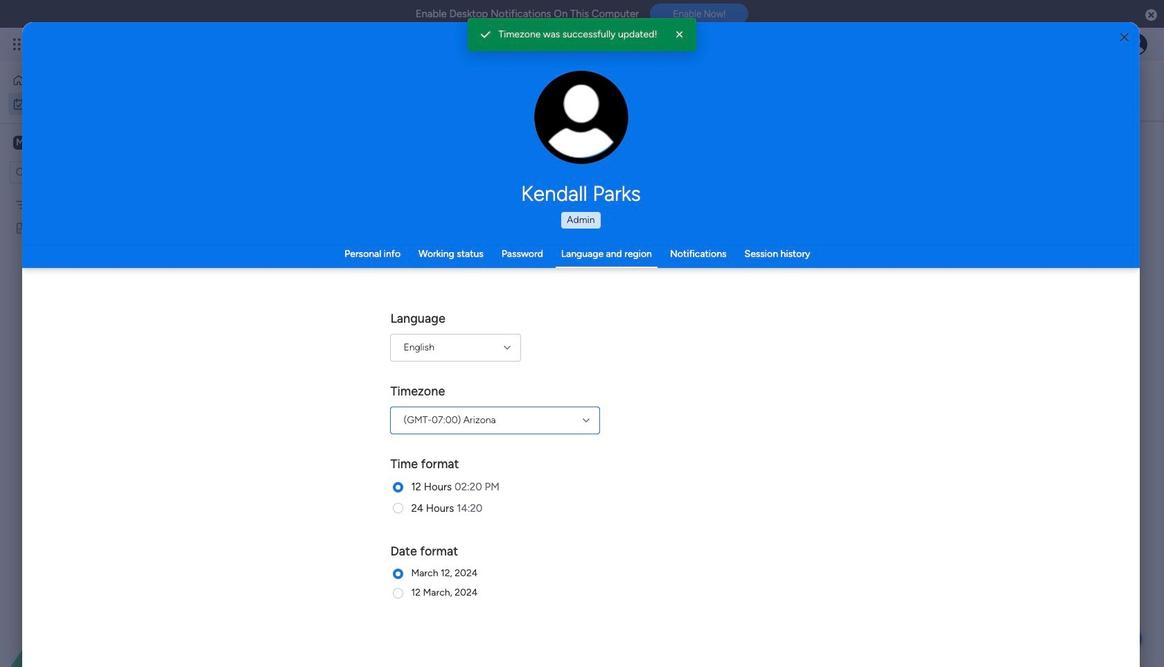 Task type: describe. For each thing, give the bounding box(es) containing it.
lottie animation element
[[0, 528, 177, 668]]

close image
[[673, 28, 687, 42]]

lottie animation image
[[0, 528, 177, 668]]

0 vertical spatial option
[[8, 69, 168, 91]]

Filter dashboard by text search field
[[263, 137, 394, 159]]

select product image
[[12, 37, 26, 51]]

dapulse close image
[[1146, 8, 1158, 22]]



Task type: locate. For each thing, give the bounding box(es) containing it.
list box
[[0, 190, 177, 427]]

option
[[8, 69, 168, 91], [8, 93, 168, 115], [0, 192, 177, 194]]

private board image
[[15, 221, 28, 234]]

kendall parks image
[[1126, 33, 1148, 55]]

2 vertical spatial option
[[0, 192, 177, 194]]

close image
[[1121, 32, 1129, 43]]

workspace selection element
[[13, 134, 116, 152]]

alert
[[468, 18, 696, 51]]

1 image
[[959, 28, 972, 44]]

1 vertical spatial option
[[8, 93, 168, 115]]

Search in workspace field
[[29, 165, 116, 181]]

welcome to my work feature image image
[[586, 268, 762, 353]]

workspace image
[[13, 135, 27, 150]]



Task type: vqa. For each thing, say whether or not it's contained in the screenshot.
the middle option
yes



